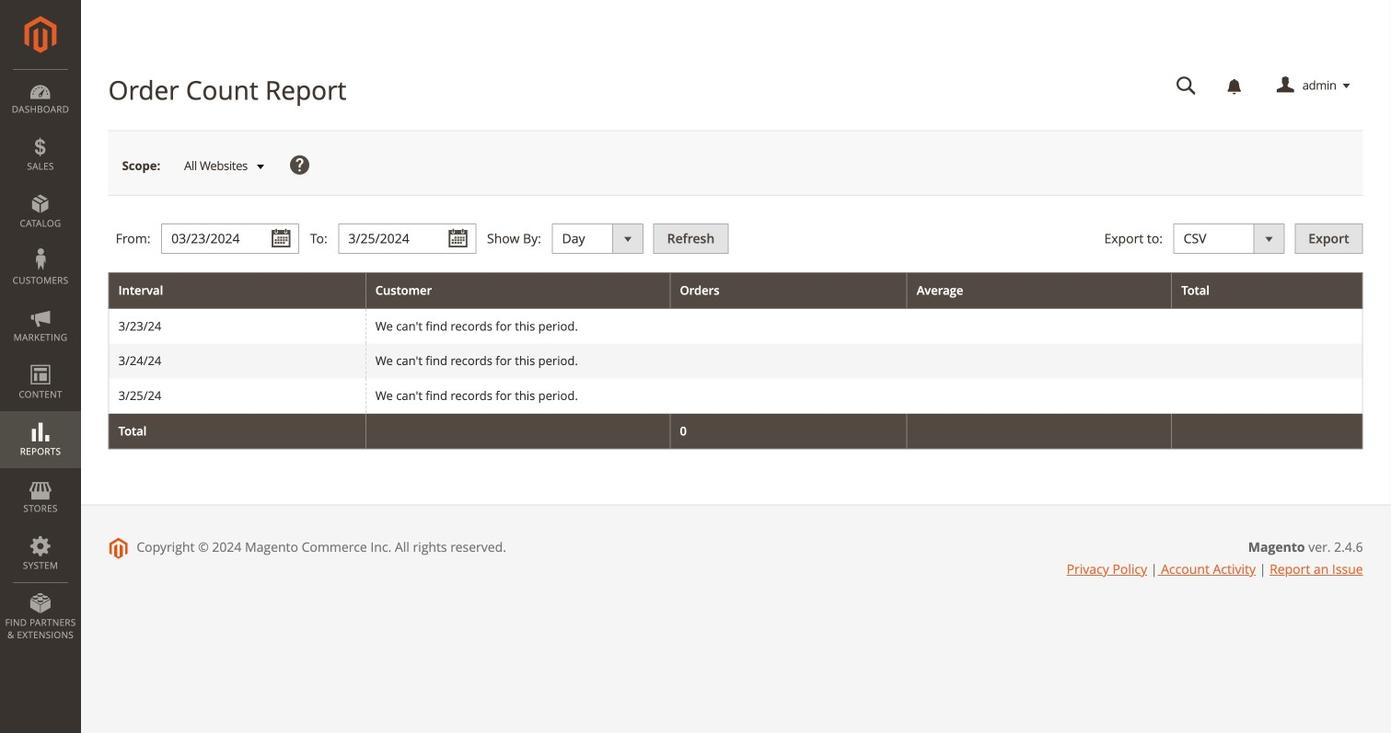 Task type: locate. For each thing, give the bounding box(es) containing it.
magento admin panel image
[[24, 16, 57, 53]]

None text field
[[1163, 70, 1209, 102]]

None text field
[[161, 224, 299, 254], [338, 224, 476, 254], [161, 224, 299, 254], [338, 224, 476, 254]]

menu bar
[[0, 69, 81, 651]]



